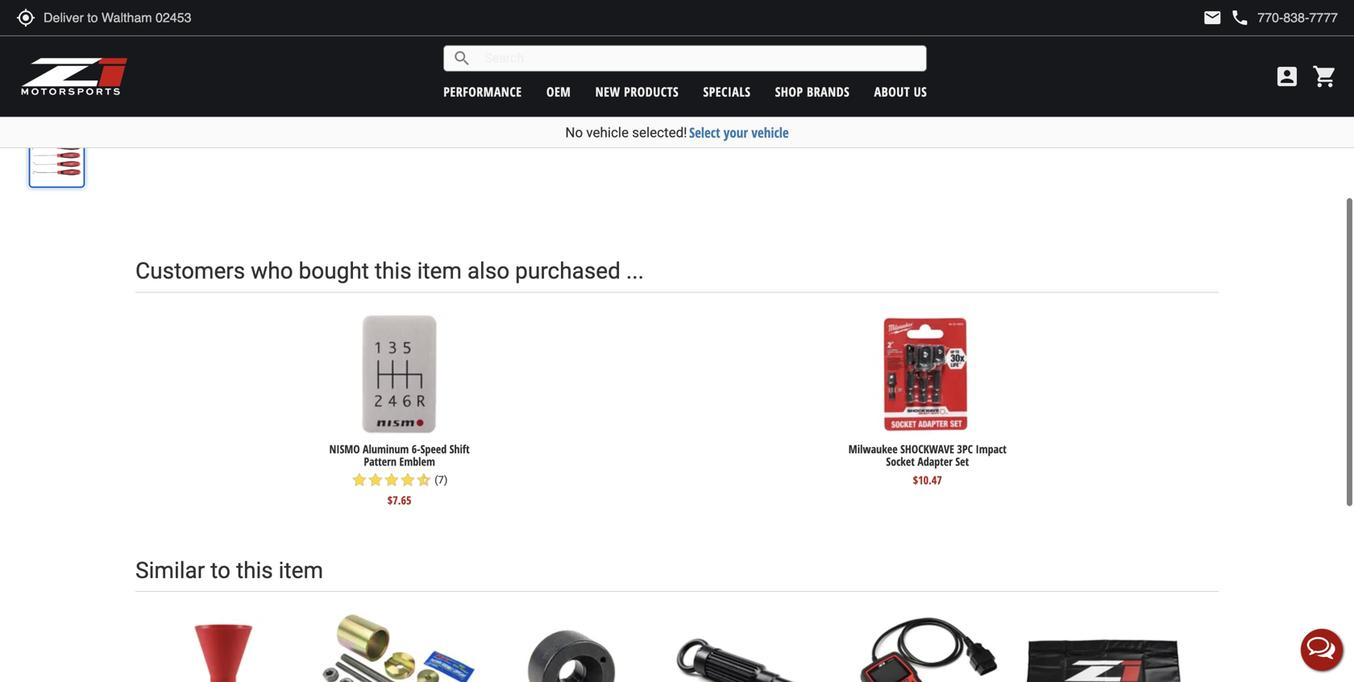 Task type: describe. For each thing, give the bounding box(es) containing it.
shopping_cart link
[[1308, 64, 1338, 89]]

performance link
[[443, 83, 522, 100]]

milwaukee shockwave 3pc impact socket adapter set $10.47
[[849, 442, 1007, 488]]

(7)
[[434, 474, 448, 486]]

mail phone
[[1203, 8, 1250, 27]]

0 horizontal spatial about
[[874, 83, 910, 100]]

phone
[[1230, 8, 1250, 27]]

purchased
[[515, 258, 621, 284]]

account_box link
[[1270, 64, 1304, 89]]

us
[[914, 83, 927, 100]]

no
[[565, 125, 583, 141]]

similar to this item
[[135, 558, 323, 584]]

set
[[955, 454, 969, 470]]

...
[[626, 258, 644, 284]]

storage
[[540, 106, 585, 121]]

1 vertical spatial hook
[[563, 88, 594, 103]]

shopping_cart
[[1312, 64, 1338, 89]]

0 vertical spatial this
[[375, 258, 412, 284]]

shift
[[449, 442, 470, 457]]

select your vehicle link
[[689, 123, 789, 142]]

vehicle inside 'no vehicle selected! select your vehicle'
[[586, 125, 629, 141]]

shockwave
[[900, 442, 954, 457]]

no vehicle selected! select your vehicle
[[565, 123, 789, 142]]

this
[[1247, 88, 1265, 103]]

about inside ask a question about this product link
[[1218, 88, 1244, 103]]

4 star from the left
[[400, 472, 416, 488]]

shop brands link
[[775, 83, 850, 100]]

brands
[[807, 83, 850, 100]]

about us
[[874, 83, 927, 100]]

bought
[[299, 258, 369, 284]]

mail link
[[1203, 8, 1222, 27]]

0 vertical spatial item
[[417, 258, 462, 284]]

hook 90° hook storage tray
[[540, 69, 613, 121]]

new products link
[[595, 83, 679, 100]]

question
[[1176, 88, 1215, 103]]

customers who bought this item also purchased ...
[[135, 258, 644, 284]]

6-
[[412, 442, 420, 457]]

speed
[[420, 442, 447, 457]]

specials link
[[703, 83, 751, 100]]

pattern
[[364, 454, 397, 470]]

phone link
[[1230, 8, 1338, 27]]

ask
[[1148, 88, 1164, 103]]

impact
[[976, 442, 1007, 457]]

new
[[595, 83, 620, 100]]

mail
[[1203, 8, 1222, 27]]

$7.65
[[387, 493, 411, 508]]



Task type: locate. For each thing, give the bounding box(es) containing it.
socket
[[886, 454, 915, 470]]

shop brands
[[775, 83, 850, 100]]

$10.47
[[913, 473, 942, 488]]

search
[[452, 49, 472, 68]]

1 star from the left
[[351, 472, 367, 488]]

1 vertical spatial this
[[236, 558, 273, 584]]

oem link
[[546, 83, 571, 100]]

1 horizontal spatial this
[[375, 258, 412, 284]]

select
[[689, 123, 720, 142]]

your
[[724, 123, 748, 142]]

emblem
[[399, 454, 435, 470]]

products
[[624, 83, 679, 100]]

hook up storage
[[563, 88, 594, 103]]

star
[[351, 472, 367, 488], [367, 472, 384, 488], [384, 472, 400, 488], [400, 472, 416, 488]]

z1 motorsports logo image
[[20, 56, 129, 97]]

tray
[[589, 106, 613, 121]]

selected!
[[632, 125, 687, 141]]

item right to
[[279, 558, 323, 584]]

straight
[[540, 32, 585, 47]]

Search search field
[[472, 46, 926, 71]]

about left the this
[[1218, 88, 1244, 103]]

3pc
[[957, 442, 973, 457]]

account_box
[[1274, 64, 1300, 89]]

milwaukee
[[849, 442, 898, 457]]

3 star from the left
[[384, 472, 400, 488]]

ask a question about this product
[[1148, 88, 1302, 103]]

about
[[874, 83, 910, 100], [1218, 88, 1244, 103]]

90°
[[540, 88, 559, 103]]

similar
[[135, 558, 205, 584]]

1 horizontal spatial about
[[1218, 88, 1244, 103]]

2 star from the left
[[367, 472, 384, 488]]

this right to
[[236, 558, 273, 584]]

0 vertical spatial hook
[[540, 69, 571, 84]]

adapter
[[918, 454, 953, 470]]

this right 'bought'
[[375, 258, 412, 284]]

pick
[[589, 32, 613, 47]]

1 horizontal spatial item
[[417, 258, 462, 284]]

new products
[[595, 83, 679, 100]]

my_location
[[16, 8, 35, 27]]

aluminum
[[363, 442, 409, 457]]

to
[[211, 558, 231, 584]]

straight pick
[[540, 32, 613, 47]]

this
[[375, 258, 412, 284], [236, 558, 273, 584]]

0 horizontal spatial item
[[279, 558, 323, 584]]

nismo
[[329, 442, 360, 457]]

performance
[[443, 83, 522, 100]]

1 horizontal spatial vehicle
[[751, 123, 789, 142]]

item
[[417, 258, 462, 284], [279, 558, 323, 584]]

about us link
[[874, 83, 927, 100]]

item left also
[[417, 258, 462, 284]]

shop
[[775, 83, 803, 100]]

customers
[[135, 258, 245, 284]]

about left us
[[874, 83, 910, 100]]

also
[[467, 258, 510, 284]]

oem
[[546, 83, 571, 100]]

ask a question about this product link
[[1100, 81, 1327, 110]]

0 horizontal spatial vehicle
[[586, 125, 629, 141]]

vehicle
[[751, 123, 789, 142], [586, 125, 629, 141]]

hook up 90°
[[540, 69, 571, 84]]

vehicle down tray
[[586, 125, 629, 141]]

who
[[251, 258, 293, 284]]

nismo aluminum 6-speed shift pattern emblem star star star star star_half (7) $7.65
[[329, 442, 470, 508]]

0 horizontal spatial this
[[236, 558, 273, 584]]

product
[[1268, 88, 1302, 103]]

a
[[1167, 88, 1173, 103]]

specials
[[703, 83, 751, 100]]

hook
[[540, 69, 571, 84], [563, 88, 594, 103]]

1 vertical spatial item
[[279, 558, 323, 584]]

star_half
[[416, 472, 432, 488]]

vehicle right your
[[751, 123, 789, 142]]



Task type: vqa. For each thing, say whether or not it's contained in the screenshot.
'Adapter'
yes



